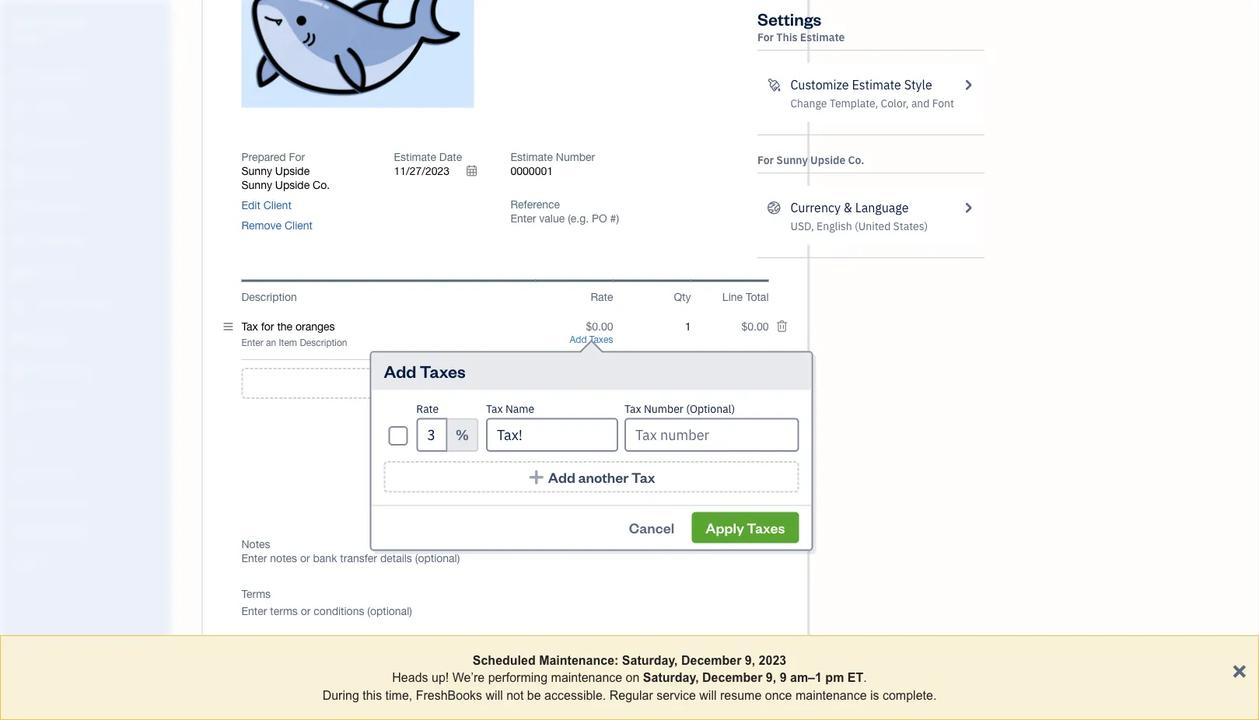 Task type: describe. For each thing, give the bounding box(es) containing it.
estimate for estimate date
[[394, 151, 436, 164]]

ruby
[[12, 14, 39, 29]]

maintenance:
[[539, 653, 619, 667]]

font
[[933, 96, 954, 110]]

currency
[[791, 200, 841, 216]]

heads
[[392, 671, 428, 685]]

scheduled
[[473, 653, 536, 667]]

rate for add another tax
[[416, 402, 439, 416]]

Enter an Item Name text field
[[242, 320, 536, 334]]

items and services link
[[4, 489, 166, 517]]

team members link
[[4, 461, 166, 488]]

sunny down prepared
[[242, 165, 272, 178]]

main element
[[0, 0, 210, 720]]

1 horizontal spatial maintenance
[[796, 688, 867, 702]]

add a line
[[479, 374, 553, 394]]

ruby oranges owner
[[12, 14, 85, 44]]

estimate number
[[511, 151, 595, 164]]

upside up currency
[[811, 153, 846, 167]]

add another tax
[[548, 468, 656, 487]]

estimate for estimate total ( usd )
[[563, 489, 605, 502]]

(united
[[855, 219, 891, 233]]

1 vertical spatial saturday,
[[643, 671, 699, 685]]

delete line item image
[[776, 320, 788, 334]]

items and services
[[12, 496, 94, 509]]

add taxes button
[[570, 335, 613, 346]]

estimate date
[[394, 151, 462, 164]]

money image
[[10, 331, 29, 346]]

add down item rate (usd) text box
[[570, 335, 587, 346]]

Enter an Item Description text field
[[242, 337, 536, 349]]

× dialog
[[0, 636, 1259, 720]]

states)
[[894, 219, 928, 233]]

1 horizontal spatial add taxes
[[570, 335, 613, 346]]

0 vertical spatial december
[[681, 653, 742, 667]]

be
[[527, 688, 541, 702]]

pm
[[826, 671, 844, 685]]

chart image
[[10, 363, 29, 379]]

owner
[[12, 31, 43, 44]]

date
[[439, 151, 462, 164]]

and inside main element
[[38, 496, 54, 509]]

notes
[[242, 539, 270, 551]]

am–1
[[790, 671, 822, 685]]

Item Rate (USD) text field
[[585, 320, 613, 334]]

for up currencyandlanguage image
[[758, 153, 774, 167]]

add a line button
[[242, 369, 769, 400]]

$0.00
[[742, 489, 769, 502]]

subtotal add a discount tax
[[588, 427, 663, 471]]

once
[[765, 688, 792, 702]]

up!
[[432, 671, 449, 685]]

on
[[626, 671, 640, 685]]

add inside subtotal add a discount tax
[[588, 441, 608, 454]]

1 vertical spatial december
[[702, 671, 763, 685]]

bank connections
[[12, 525, 91, 538]]

edit
[[242, 199, 261, 212]]

terms
[[242, 588, 271, 601]]

discount
[[620, 441, 663, 454]]

paintbrush image
[[767, 75, 781, 94]]

team
[[12, 467, 36, 480]]

1 vertical spatial client
[[285, 219, 313, 232]]

settings for this estimate
[[758, 7, 845, 44]]

1 will from the left
[[486, 688, 503, 702]]

for sunny upside co.
[[758, 153, 865, 167]]

prepared
[[242, 151, 286, 164]]

is
[[870, 688, 879, 702]]

2023
[[759, 653, 787, 667]]

bank
[[12, 525, 34, 538]]

dashboard image
[[10, 69, 29, 85]]

change template, color, and font
[[791, 96, 954, 110]]

a inside subtotal add a discount tax
[[611, 441, 616, 454]]

Reference Number text field
[[511, 212, 620, 225]]

oranges
[[42, 14, 85, 29]]

performing
[[488, 671, 548, 685]]

rate for add a line
[[591, 291, 613, 304]]

number for tax
[[644, 402, 684, 416]]

scheduled maintenance: saturday, december 9, 2023 heads up! we're performing maintenance on saturday, december 9, 9 am–1 pm et . during this time, freshbooks will not be accessible. regular service will resume once maintenance is complete.
[[323, 653, 937, 702]]

tax inside subtotal add a discount tax
[[646, 458, 663, 471]]

usd
[[637, 489, 660, 502]]

tax left "name" at the bottom left of page
[[486, 402, 503, 416]]

add a discount button
[[588, 441, 663, 455]]

sunny up edit
[[242, 179, 272, 192]]

2 will from the left
[[700, 688, 717, 702]]

sunny up currencyandlanguage image
[[777, 153, 808, 167]]

apps link
[[4, 432, 166, 459]]

apply taxes
[[706, 519, 785, 537]]

× button
[[1232, 655, 1247, 684]]

freshbooks
[[416, 688, 482, 702]]

remove
[[242, 219, 282, 232]]

upside up edit client button
[[275, 179, 310, 192]]

team members
[[12, 467, 79, 480]]

this
[[777, 30, 798, 44]]

during
[[323, 688, 359, 702]]

invoice image
[[10, 167, 29, 183]]

0 vertical spatial co.
[[848, 153, 865, 167]]

color,
[[881, 96, 909, 110]]

subtotal
[[622, 427, 663, 440]]

settings link
[[4, 547, 166, 574]]

chevronright image
[[961, 198, 976, 217]]

regular
[[610, 688, 653, 702]]

project image
[[10, 265, 29, 281]]

usd, english (united states)
[[791, 219, 928, 233]]



Task type: vqa. For each thing, say whether or not it's contained in the screenshot.
change template, color, and font
yes



Task type: locate. For each thing, give the bounding box(es) containing it.
settings down "bank"
[[12, 553, 47, 566]]

tax name
[[486, 402, 535, 416]]

0 vertical spatial line
[[723, 291, 743, 304]]

remove client button
[[242, 219, 313, 233]]

name
[[506, 402, 535, 416]]

1 horizontal spatial co.
[[848, 153, 865, 167]]

0 vertical spatial total
[[746, 291, 769, 304]]

estimate for estimate number
[[511, 151, 553, 164]]

(
[[634, 489, 637, 502]]

number up subtotal
[[644, 402, 684, 416]]

estimate image
[[10, 135, 29, 150]]

add up tax name
[[479, 374, 508, 394]]

0 vertical spatial saturday,
[[622, 653, 678, 667]]

currencyandlanguage image
[[767, 198, 781, 217]]

number for estimate
[[556, 151, 595, 164]]

add up add another tax
[[588, 441, 608, 454]]

tax up subtotal
[[625, 402, 642, 416]]

1 horizontal spatial number
[[644, 402, 684, 416]]

0 horizontal spatial total
[[608, 489, 631, 502]]

settings inside settings link
[[12, 553, 47, 566]]

maintenance
[[551, 671, 622, 685], [796, 688, 867, 702]]

taxes down enter an item description text field
[[420, 361, 466, 383]]

0 horizontal spatial taxes
[[420, 361, 466, 383]]

Notes text field
[[242, 552, 769, 566]]

report image
[[10, 396, 29, 412]]

1 horizontal spatial will
[[700, 688, 717, 702]]

0 vertical spatial number
[[556, 151, 595, 164]]

Tax Rate (Percentage) text field
[[416, 419, 448, 453]]

1 vertical spatial settings
[[12, 553, 47, 566]]

client
[[264, 199, 292, 212], [285, 219, 313, 232]]

co. up "remove client" button
[[313, 179, 330, 192]]

0 vertical spatial rate
[[591, 291, 613, 304]]

estimate up enter an estimate # 'text field'
[[511, 151, 553, 164]]

estimate up estimate date in mm/dd/yyyy format text field
[[394, 151, 436, 164]]

estimate up change template, color, and font
[[852, 77, 902, 93]]

(optional)
[[686, 402, 735, 416]]

tax inside button
[[632, 468, 656, 487]]

plus image for add a line
[[457, 376, 475, 392]]

0 horizontal spatial rate
[[416, 402, 439, 416]]

and right items
[[38, 496, 54, 509]]

add down enter an item description text field
[[384, 361, 417, 383]]

0 horizontal spatial a
[[511, 374, 520, 394]]

)
[[660, 489, 663, 502]]

taxes for apply taxes button
[[747, 519, 785, 537]]

time,
[[386, 688, 413, 702]]

Item Quantity text field
[[669, 320, 691, 334]]

items
[[12, 496, 36, 509]]

line up line total (usd) text field
[[723, 291, 743, 304]]

for right prepared
[[289, 151, 305, 164]]

1 horizontal spatial line
[[723, 291, 743, 304]]

Tax number text field
[[625, 419, 799, 453]]

upside
[[811, 153, 846, 167], [275, 165, 310, 178], [275, 179, 310, 192]]

total up line total (usd) text field
[[746, 291, 769, 304]]

2 vertical spatial taxes
[[747, 519, 785, 537]]

estimate down add another tax
[[563, 489, 605, 502]]

plus image inside 'add another tax' button
[[528, 470, 546, 486]]

2 horizontal spatial taxes
[[747, 519, 785, 537]]

saturday,
[[622, 653, 678, 667], [643, 671, 699, 685]]

services
[[56, 496, 94, 509]]

plus image down tax name text box
[[528, 470, 546, 486]]

estimate inside settings for this estimate
[[800, 30, 845, 44]]

expense image
[[10, 233, 29, 248]]

resume
[[720, 688, 762, 702]]

apply taxes button
[[692, 513, 799, 544]]

usd,
[[791, 219, 814, 233]]

0 horizontal spatial and
[[38, 496, 54, 509]]

1 vertical spatial number
[[644, 402, 684, 416]]

timer image
[[10, 298, 29, 314]]

apps
[[12, 438, 35, 451]]

total
[[746, 291, 769, 304], [608, 489, 631, 502]]

1 horizontal spatial total
[[746, 291, 769, 304]]

0 vertical spatial settings
[[758, 7, 822, 30]]

0 horizontal spatial number
[[556, 151, 595, 164]]

customize estimate style
[[791, 77, 933, 93]]

bank connections link
[[4, 518, 166, 545]]

add taxes down item rate (usd) text box
[[570, 335, 613, 346]]

edit client button
[[242, 199, 292, 213]]

line up "name" at the bottom left of page
[[523, 374, 553, 394]]

1 vertical spatial maintenance
[[796, 688, 867, 702]]

number up reference
[[556, 151, 595, 164]]

for for settings
[[758, 30, 774, 44]]

estimate total ( usd )
[[563, 489, 663, 502]]

will right service
[[700, 688, 717, 702]]

style
[[904, 77, 933, 93]]

add inside button
[[548, 468, 576, 487]]

taxes down item rate (usd) text box
[[590, 335, 613, 346]]

and
[[912, 96, 930, 110], [38, 496, 54, 509]]

chevronright image
[[961, 75, 976, 94]]

0 horizontal spatial add taxes
[[384, 361, 466, 383]]

taxes
[[590, 335, 613, 346], [420, 361, 466, 383], [747, 519, 785, 537]]

saturday, up on
[[622, 653, 678, 667]]

will left not
[[486, 688, 503, 702]]

0 horizontal spatial settings
[[12, 553, 47, 566]]

a left discount
[[611, 441, 616, 454]]

line
[[723, 291, 743, 304], [523, 374, 553, 394]]

&
[[844, 200, 853, 216]]

1 horizontal spatial 9,
[[766, 671, 777, 685]]

client image
[[10, 102, 29, 117]]

add another tax button
[[384, 462, 799, 493]]

cancel button
[[615, 513, 689, 544]]

total left the (
[[608, 489, 631, 502]]

1 vertical spatial a
[[611, 441, 616, 454]]

description
[[242, 291, 297, 304]]

image
[[362, 28, 396, 45]]

for for prepared
[[289, 151, 305, 164]]

.
[[864, 671, 867, 685]]

a
[[511, 374, 520, 394], [611, 441, 616, 454]]

december
[[681, 653, 742, 667], [702, 671, 763, 685]]

add taxes
[[570, 335, 613, 346], [384, 361, 466, 383]]

add left another
[[548, 468, 576, 487]]

0 vertical spatial add taxes
[[570, 335, 613, 346]]

Terms text field
[[242, 605, 769, 619]]

add inside button
[[479, 374, 508, 394]]

0 horizontal spatial line
[[523, 374, 553, 394]]

language
[[855, 200, 909, 216]]

tax number (optional)
[[625, 402, 735, 416]]

payment image
[[10, 200, 29, 215]]

add
[[570, 335, 587, 346], [384, 361, 417, 383], [479, 374, 508, 394], [588, 441, 608, 454], [548, 468, 576, 487]]

members
[[38, 467, 79, 480]]

1 vertical spatial co.
[[313, 179, 330, 192]]

a inside button
[[511, 374, 520, 394]]

delete image
[[322, 28, 396, 45]]

0 horizontal spatial co.
[[313, 179, 330, 192]]

9
[[780, 671, 787, 685]]

for left this
[[758, 30, 774, 44]]

service
[[657, 688, 696, 702]]

co. inside prepared for sunny upside sunny upside co. edit client remove client
[[313, 179, 330, 192]]

total for line
[[746, 291, 769, 304]]

1 vertical spatial rate
[[416, 402, 439, 416]]

maintenance down pm
[[796, 688, 867, 702]]

0 vertical spatial taxes
[[590, 335, 613, 346]]

1 horizontal spatial rate
[[591, 291, 613, 304]]

9,
[[745, 653, 756, 667], [766, 671, 777, 685]]

currency & language
[[791, 200, 909, 216]]

for
[[758, 30, 774, 44], [289, 151, 305, 164], [758, 153, 774, 167]]

9, left 2023 at the bottom right of page
[[745, 653, 756, 667]]

1 vertical spatial taxes
[[420, 361, 466, 383]]

for inside prepared for sunny upside sunny upside co. edit client remove client
[[289, 151, 305, 164]]

1 horizontal spatial a
[[611, 441, 616, 454]]

0 vertical spatial a
[[511, 374, 520, 394]]

complete.
[[883, 688, 937, 702]]

total for estimate
[[608, 489, 631, 502]]

apply
[[706, 519, 744, 537]]

cancel
[[629, 519, 675, 537]]

Tax name text field
[[486, 419, 619, 453]]

1 vertical spatial 9,
[[766, 671, 777, 685]]

plus image
[[457, 376, 475, 392], [528, 470, 546, 486]]

1 horizontal spatial taxes
[[590, 335, 613, 346]]

saturday, up service
[[643, 671, 699, 685]]

plus image for add another tax
[[528, 470, 546, 486]]

plus image left add a line
[[457, 376, 475, 392]]

0 vertical spatial client
[[264, 199, 292, 212]]

taxes inside button
[[747, 519, 785, 537]]

bars image
[[224, 320, 233, 334]]

and down style
[[912, 96, 930, 110]]

0 vertical spatial maintenance
[[551, 671, 622, 685]]

accessible.
[[545, 688, 606, 702]]

0 vertical spatial plus image
[[457, 376, 475, 392]]

×
[[1232, 655, 1247, 684]]

a up "name" at the bottom left of page
[[511, 374, 520, 394]]

another
[[578, 468, 629, 487]]

et
[[848, 671, 864, 685]]

tax up usd
[[632, 468, 656, 487]]

settings for settings
[[12, 553, 47, 566]]

1 vertical spatial plus image
[[528, 470, 546, 486]]

taxes for add taxes dropdown button
[[590, 335, 613, 346]]

0.00
[[748, 458, 769, 471]]

client up "remove client" button
[[264, 199, 292, 212]]

1 horizontal spatial and
[[912, 96, 930, 110]]

tax down discount
[[646, 458, 663, 471]]

1 horizontal spatial settings
[[758, 7, 822, 30]]

settings inside settings for this estimate
[[758, 7, 822, 30]]

rate up item rate (usd) text box
[[591, 291, 613, 304]]

Line Total (USD) text field
[[741, 320, 769, 334]]

0 horizontal spatial will
[[486, 688, 503, 702]]

settings for settings for this estimate
[[758, 7, 822, 30]]

qty
[[674, 291, 691, 304]]

estimate right this
[[800, 30, 845, 44]]

0 horizontal spatial plus image
[[457, 376, 475, 392]]

0 horizontal spatial 9,
[[745, 653, 756, 667]]

1 vertical spatial and
[[38, 496, 54, 509]]

0 vertical spatial 9,
[[745, 653, 756, 667]]

1 horizontal spatial plus image
[[528, 470, 546, 486]]

0 horizontal spatial maintenance
[[551, 671, 622, 685]]

1 vertical spatial line
[[523, 374, 553, 394]]

this
[[363, 688, 382, 702]]

Enter an Estimate # text field
[[511, 165, 553, 178]]

9, left 9
[[766, 671, 777, 685]]

add taxes down enter an item description text field
[[384, 361, 466, 383]]

estimate
[[800, 30, 845, 44], [852, 77, 902, 93], [394, 151, 436, 164], [511, 151, 553, 164], [563, 489, 605, 502]]

1 vertical spatial add taxes
[[384, 361, 466, 383]]

client right remove at the left top of page
[[285, 219, 313, 232]]

not
[[507, 688, 524, 702]]

co. up currency & language
[[848, 153, 865, 167]]

settings up this
[[758, 7, 822, 30]]

Estimate date in MM/DD/YYYY format text field
[[394, 165, 487, 178]]

maintenance down maintenance:
[[551, 671, 622, 685]]

line total
[[723, 291, 769, 304]]

rate up 'tax rate (percentage)' text field
[[416, 402, 439, 416]]

0 vertical spatial and
[[912, 96, 930, 110]]

plus image inside add a line button
[[457, 376, 475, 392]]

delete
[[322, 28, 359, 45]]

1 vertical spatial total
[[608, 489, 631, 502]]

taxes down $0.00
[[747, 519, 785, 537]]

template,
[[830, 96, 878, 110]]

customize
[[791, 77, 849, 93]]

prepared for sunny upside sunny upside co. edit client remove client
[[242, 151, 330, 232]]

english
[[817, 219, 852, 233]]

line inside button
[[523, 374, 553, 394]]

upside down prepared
[[275, 165, 310, 178]]

connections
[[36, 525, 91, 538]]

for inside settings for this estimate
[[758, 30, 774, 44]]



